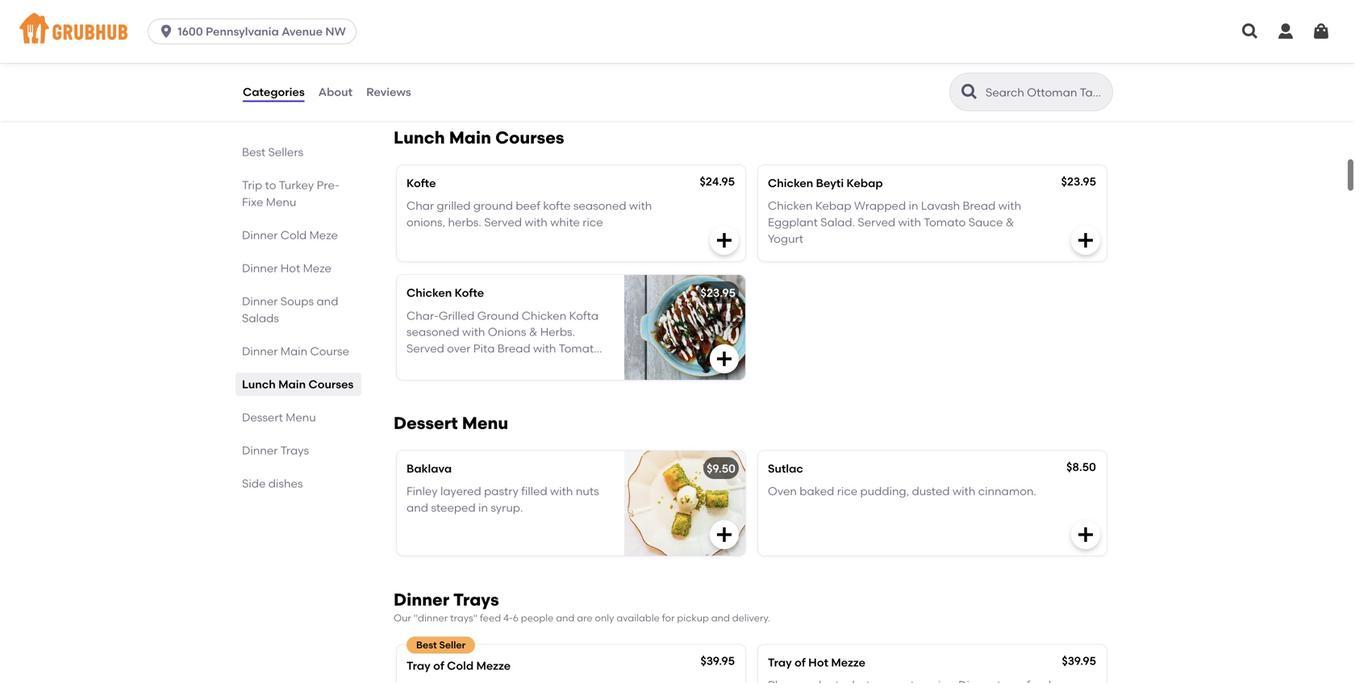 Task type: vqa. For each thing, say whether or not it's contained in the screenshot.
A
no



Task type: locate. For each thing, give the bounding box(es) containing it.
1 vertical spatial $23.95
[[701, 286, 736, 300]]

ground
[[477, 309, 519, 323]]

char up onions,
[[407, 199, 434, 213]]

dinner soups and salads
[[242, 295, 338, 325]]

courses down course
[[309, 378, 354, 391]]

1 horizontal spatial tomato
[[924, 215, 966, 229]]

mezze inside best seller tray of cold mezze
[[476, 659, 511, 673]]

kebap for wrapped
[[816, 199, 852, 213]]

and right herbs on the right top of the page
[[1017, 31, 1038, 45]]

best
[[242, 145, 266, 159], [416, 639, 437, 651]]

kofte
[[543, 199, 571, 213]]

0 horizontal spatial cold
[[281, 228, 307, 242]]

in left syrup.
[[479, 501, 488, 515]]

kebap inside chicken kebap wrapped in lavash bread with eggplant salad. served with tomato sauce & yogurt
[[816, 199, 852, 213]]

char inside char grilled lamb cubes seasoned with herbs and served with bulgur pilaf
[[768, 31, 796, 45]]

menu up pastry on the left of page
[[462, 413, 509, 434]]

kebap up the wrapped
[[847, 176, 883, 190]]

tray down "delivery."
[[768, 656, 792, 670]]

with inside the finley layered pastry filled with nuts and steeped in syrup.
[[550, 485, 573, 498]]

dessert menu up baklava at the bottom of page
[[394, 413, 509, 434]]

best left seller
[[416, 639, 437, 651]]

1 horizontal spatial trays
[[453, 590, 499, 610]]

1 horizontal spatial best
[[416, 639, 437, 651]]

1 horizontal spatial hot
[[809, 656, 829, 670]]

served down the char-
[[407, 342, 444, 355]]

1 horizontal spatial mezze
[[831, 656, 866, 670]]

0 vertical spatial char
[[768, 31, 796, 45]]

chicken inside chicken kebap seasoned with red peppers & spices served with bulgur pilav, ezme (turkish salsa) and carrot-red cabbage slaw
[[407, 31, 452, 45]]

main down "dinner main course"
[[278, 378, 306, 391]]

1 vertical spatial svg image
[[715, 231, 734, 250]]

pudding,
[[861, 485, 910, 498]]

1 vertical spatial in
[[479, 501, 488, 515]]

to
[[265, 178, 276, 192]]

$8.50
[[1067, 460, 1097, 474]]

tray down the "dinner
[[407, 659, 431, 673]]

main left course
[[281, 345, 308, 358]]

0 vertical spatial tomato
[[924, 215, 966, 229]]

bread right 'lavash'
[[963, 199, 996, 213]]

dinner hot meze
[[242, 261, 332, 275]]

tray of hot mezze
[[768, 656, 866, 670]]

1 horizontal spatial lunch
[[394, 127, 445, 148]]

1 horizontal spatial rice
[[837, 485, 858, 498]]

people
[[521, 612, 554, 624]]

trip to turkey pre- fixe menu
[[242, 178, 340, 209]]

rice right baked
[[837, 485, 858, 498]]

1 horizontal spatial kofte
[[455, 286, 484, 300]]

0 horizontal spatial sauce
[[456, 358, 490, 372]]

ground
[[474, 199, 513, 213]]

2 $39.95 from the left
[[1062, 654, 1097, 668]]

meze
[[310, 228, 338, 242], [303, 261, 332, 275]]

0 vertical spatial $23.95
[[1062, 175, 1097, 188]]

0 horizontal spatial red
[[472, 64, 493, 78]]

hot
[[281, 261, 300, 275], [809, 656, 829, 670]]

of
[[795, 656, 806, 670], [433, 659, 444, 673]]

tray inside best seller tray of cold mezze
[[407, 659, 431, 673]]

1 vertical spatial trays
[[453, 590, 499, 610]]

wrapped
[[854, 199, 906, 213]]

0 vertical spatial cold
[[281, 228, 307, 242]]

grilled inside char grilled lamb cubes seasoned with herbs and served with bulgur pilaf
[[798, 31, 832, 45]]

seasoned
[[902, 31, 955, 45], [574, 199, 627, 213], [407, 325, 460, 339]]

0 horizontal spatial grilled
[[437, 199, 471, 213]]

0 horizontal spatial hot
[[281, 261, 300, 275]]

2 vertical spatial seasoned
[[407, 325, 460, 339]]

1 horizontal spatial char
[[768, 31, 796, 45]]

kebap inside chicken kebap seasoned with red peppers & spices served with bulgur pilav, ezme (turkish salsa) and carrot-red cabbage slaw
[[454, 31, 490, 45]]

about
[[318, 85, 353, 99]]

0 vertical spatial grilled
[[798, 31, 832, 45]]

red up ezme
[[576, 31, 597, 45]]

red
[[576, 31, 597, 45], [472, 64, 493, 78]]

best seller tray of cold mezze
[[407, 639, 511, 673]]

char up served
[[768, 31, 796, 45]]

0 horizontal spatial of
[[433, 659, 444, 673]]

&
[[648, 31, 656, 45], [1006, 215, 1015, 229], [529, 325, 538, 339], [407, 358, 415, 372]]

0 vertical spatial rice
[[583, 215, 603, 229]]

0 horizontal spatial mezze
[[476, 659, 511, 673]]

1 horizontal spatial yogurt
[[768, 232, 804, 246]]

0 vertical spatial svg image
[[1241, 22, 1260, 41]]

in
[[909, 199, 919, 213], [479, 501, 488, 515]]

mezze
[[831, 656, 866, 670], [476, 659, 511, 673]]

1 vertical spatial red
[[472, 64, 493, 78]]

0 vertical spatial yogurt
[[768, 232, 804, 246]]

dinner down "salads"
[[242, 345, 278, 358]]

0 vertical spatial courses
[[496, 127, 565, 148]]

our
[[394, 612, 411, 624]]

seasoned down the char-
[[407, 325, 460, 339]]

0 vertical spatial kebap
[[454, 31, 490, 45]]

dinner down dinner cold meze
[[242, 261, 278, 275]]

1 vertical spatial bread
[[498, 342, 531, 355]]

kofte up onions,
[[407, 176, 436, 190]]

0 horizontal spatial bread
[[498, 342, 531, 355]]

dessert
[[242, 411, 283, 424], [394, 413, 458, 434]]

1 horizontal spatial bread
[[963, 199, 996, 213]]

served
[[445, 48, 483, 61], [484, 215, 522, 229], [858, 215, 896, 229], [407, 342, 444, 355]]

served inside chicken kebap wrapped in lavash bread with eggplant salad. served with tomato sauce & yogurt
[[858, 215, 896, 229]]

kebap up carrot-
[[454, 31, 490, 45]]

2 vertical spatial svg image
[[715, 349, 734, 369]]

in left 'lavash'
[[909, 199, 919, 213]]

char grilled lamb cubes seasoned with herbs and served with bulgur pilaf button
[[759, 0, 1107, 94]]

finley layered pastry filled with nuts and steeped in syrup.
[[407, 485, 599, 515]]

dinner trays our "dinner trays" feed 4-6 people and are only available for pickup and delivery.
[[394, 590, 771, 624]]

dinner inside dinner soups and salads
[[242, 295, 278, 308]]

0 horizontal spatial tray
[[407, 659, 431, 673]]

char inside char grilled ground beef kofte seasoned with onions, herbs. served with white rice
[[407, 199, 434, 213]]

lunch main courses
[[394, 127, 565, 148], [242, 378, 354, 391]]

0 vertical spatial in
[[909, 199, 919, 213]]

yogurt down over on the left of page
[[418, 358, 453, 372]]

1 horizontal spatial seasoned
[[574, 199, 627, 213]]

2 vertical spatial kebap
[[816, 199, 852, 213]]

$23.95
[[1062, 175, 1097, 188], [701, 286, 736, 300]]

tomato down 'lavash'
[[924, 215, 966, 229]]

tray
[[768, 656, 792, 670], [407, 659, 431, 673]]

1 horizontal spatial sauce
[[969, 215, 1003, 229]]

0 vertical spatial trays
[[280, 444, 309, 458]]

1 vertical spatial best
[[416, 639, 437, 651]]

bread inside chicken kebap wrapped in lavash bread with eggplant salad. served with tomato sauce & yogurt
[[963, 199, 996, 213]]

best left sellers
[[242, 145, 266, 159]]

1 vertical spatial yogurt
[[418, 358, 453, 372]]

dinner up the "dinner
[[394, 590, 450, 610]]

0 vertical spatial best
[[242, 145, 266, 159]]

chicken
[[407, 31, 452, 45], [768, 176, 814, 190], [768, 199, 813, 213], [407, 286, 452, 300], [522, 309, 567, 323]]

best inside best seller tray of cold mezze
[[416, 639, 437, 651]]

trays inside dinner trays our "dinner trays" feed 4-6 people and are only available for pickup and delivery.
[[453, 590, 499, 610]]

2 vertical spatial main
[[278, 378, 306, 391]]

dinner up "salads"
[[242, 295, 278, 308]]

grilled up served
[[798, 31, 832, 45]]

yogurt down eggplant
[[768, 232, 804, 246]]

0 horizontal spatial yogurt
[[418, 358, 453, 372]]

seasoned inside char grilled lamb cubes seasoned with herbs and served with bulgur pilaf
[[902, 31, 955, 45]]

courses down cabbage
[[496, 127, 565, 148]]

0 horizontal spatial seasoned
[[407, 325, 460, 339]]

0 horizontal spatial in
[[479, 501, 488, 515]]

menu inside trip to turkey pre- fixe menu
[[266, 195, 296, 209]]

chicken inside chicken kebap wrapped in lavash bread with eggplant salad. served with tomato sauce & yogurt
[[768, 199, 813, 213]]

and right soups in the left of the page
[[317, 295, 338, 308]]

sutlac
[[768, 462, 804, 476]]

0 horizontal spatial char
[[407, 199, 434, 213]]

grilled inside char grilled ground beef kofte seasoned with onions, herbs. served with white rice
[[437, 199, 471, 213]]

served down ground at left
[[484, 215, 522, 229]]

svg image for char grilled ground beef kofte seasoned with onions, herbs. served with white rice
[[715, 231, 734, 250]]

best for seller
[[416, 639, 437, 651]]

and down finley
[[407, 501, 428, 515]]

char-
[[407, 309, 439, 323]]

onions
[[488, 325, 526, 339]]

and right pickup
[[712, 612, 730, 624]]

1 horizontal spatial dessert
[[394, 413, 458, 434]]

svg image
[[1241, 22, 1260, 41], [715, 231, 734, 250], [715, 349, 734, 369]]

grilled
[[798, 31, 832, 45], [437, 199, 471, 213]]

meze up soups in the left of the page
[[303, 261, 332, 275]]

1 horizontal spatial in
[[909, 199, 919, 213]]

chicken kebap wrapped in lavash bread with eggplant salad. served with tomato sauce & yogurt
[[768, 199, 1022, 246]]

0 horizontal spatial $23.95
[[701, 286, 736, 300]]

and inside char grilled lamb cubes seasoned with herbs and served with bulgur pilaf
[[1017, 31, 1038, 45]]

chicken kofte image
[[625, 275, 746, 380]]

chicken inside 'char-grilled ground chicken kofta seasoned with onions & herbs. served over pita bread with tomato & yogurt sauce'
[[522, 309, 567, 323]]

1 vertical spatial char
[[407, 199, 434, 213]]

in inside the finley layered pastry filled with nuts and steeped in syrup.
[[479, 501, 488, 515]]

0 horizontal spatial best
[[242, 145, 266, 159]]

and down spices at the left top
[[407, 64, 428, 78]]

0 horizontal spatial tomato
[[559, 342, 601, 355]]

categories button
[[242, 63, 306, 121]]

0 horizontal spatial courses
[[309, 378, 354, 391]]

0 vertical spatial meze
[[310, 228, 338, 242]]

carrot-
[[431, 64, 472, 78]]

kebap up salad.
[[816, 199, 852, 213]]

1 vertical spatial tomato
[[559, 342, 601, 355]]

0 horizontal spatial dessert
[[242, 411, 283, 424]]

0 vertical spatial lunch
[[394, 127, 445, 148]]

chicken kebap seasoned with red peppers & spices served with bulgur pilav, ezme (turkish salsa) and carrot-red cabbage slaw button
[[397, 0, 746, 94]]

lunch main courses down "dinner main course"
[[242, 378, 354, 391]]

0 vertical spatial lunch main courses
[[394, 127, 565, 148]]

0 vertical spatial seasoned
[[902, 31, 955, 45]]

dinner cold meze
[[242, 228, 338, 242]]

0 vertical spatial red
[[576, 31, 597, 45]]

trays"
[[450, 612, 478, 624]]

0 horizontal spatial lunch
[[242, 378, 276, 391]]

1 horizontal spatial lunch main courses
[[394, 127, 565, 148]]

1 horizontal spatial grilled
[[798, 31, 832, 45]]

grilled
[[439, 309, 475, 323]]

seasoned right cubes
[[902, 31, 955, 45]]

lunch down "dinner main course"
[[242, 378, 276, 391]]

and inside the finley layered pastry filled with nuts and steeped in syrup.
[[407, 501, 428, 515]]

dessert up dinner trays
[[242, 411, 283, 424]]

and inside chicken kebap seasoned with red peppers & spices served with bulgur pilav, ezme (turkish salsa) and carrot-red cabbage slaw
[[407, 64, 428, 78]]

seasoned up white
[[574, 199, 627, 213]]

0 vertical spatial bread
[[963, 199, 996, 213]]

rice right white
[[583, 215, 603, 229]]

svg image inside 1600 pennsylvania avenue nw button
[[158, 23, 174, 40]]

pennsylvania
[[206, 25, 279, 38]]

1 vertical spatial lunch main courses
[[242, 378, 354, 391]]

salads
[[242, 311, 279, 325]]

1 vertical spatial kebap
[[847, 176, 883, 190]]

meze up 'dinner hot meze'
[[310, 228, 338, 242]]

dinner
[[242, 228, 278, 242], [242, 261, 278, 275], [242, 295, 278, 308], [242, 345, 278, 358], [242, 444, 278, 458], [394, 590, 450, 610]]

0 horizontal spatial $39.95
[[701, 654, 735, 668]]

1 vertical spatial grilled
[[437, 199, 471, 213]]

sauce
[[969, 215, 1003, 229], [456, 358, 490, 372]]

tomato down herbs.
[[559, 342, 601, 355]]

courses
[[496, 127, 565, 148], [309, 378, 354, 391]]

dessert up baklava at the bottom of page
[[394, 413, 458, 434]]

syrup.
[[491, 501, 523, 515]]

char-grilled ground chicken kofta seasoned with onions & herbs. served over pita bread with tomato & yogurt sauce
[[407, 309, 601, 372]]

kebap
[[454, 31, 490, 45], [847, 176, 883, 190], [816, 199, 852, 213]]

seasoned
[[493, 31, 547, 45]]

meze for dinner cold meze
[[310, 228, 338, 242]]

dessert menu up dinner trays
[[242, 411, 316, 424]]

0 horizontal spatial kofte
[[407, 176, 436, 190]]

served down the wrapped
[[858, 215, 896, 229]]

seasoned for char-grilled ground chicken kofta seasoned with onions & herbs. served over pita bread with tomato & yogurt sauce
[[407, 325, 460, 339]]

and left 'are'
[[556, 612, 575, 624]]

1 vertical spatial meze
[[303, 261, 332, 275]]

main down carrot-
[[449, 127, 491, 148]]

seasoned inside 'char-grilled ground chicken kofta seasoned with onions & herbs. served over pita bread with tomato & yogurt sauce'
[[407, 325, 460, 339]]

best for sellers
[[242, 145, 266, 159]]

served up carrot-
[[445, 48, 483, 61]]

1 vertical spatial sauce
[[456, 358, 490, 372]]

turkey
[[279, 178, 314, 192]]

rice
[[583, 215, 603, 229], [837, 485, 858, 498]]

seasoned inside char grilled ground beef kofte seasoned with onions, herbs. served with white rice
[[574, 199, 627, 213]]

grilled up "herbs." at the left of page
[[437, 199, 471, 213]]

1 vertical spatial kofte
[[455, 286, 484, 300]]

2 horizontal spatial seasoned
[[902, 31, 955, 45]]

svg image
[[1277, 22, 1296, 41], [1312, 22, 1331, 41], [158, 23, 174, 40], [715, 63, 734, 82], [1076, 63, 1096, 82], [1076, 231, 1096, 250], [715, 525, 734, 545], [1076, 525, 1096, 545]]

salad.
[[821, 215, 855, 229]]

0 vertical spatial sauce
[[969, 215, 1003, 229]]

1 vertical spatial main
[[281, 345, 308, 358]]

yogurt
[[768, 232, 804, 246], [418, 358, 453, 372]]

0 vertical spatial hot
[[281, 261, 300, 275]]

bread down onions
[[498, 342, 531, 355]]

kofte
[[407, 176, 436, 190], [455, 286, 484, 300]]

0 horizontal spatial rice
[[583, 215, 603, 229]]

trays up trays"
[[453, 590, 499, 610]]

trays up dishes
[[280, 444, 309, 458]]

0 horizontal spatial trays
[[280, 444, 309, 458]]

kofte up grilled
[[455, 286, 484, 300]]

cold
[[281, 228, 307, 242], [447, 659, 474, 673]]

lunch main courses up ground at left
[[394, 127, 565, 148]]

cold up 'dinner hot meze'
[[281, 228, 307, 242]]

1 horizontal spatial $23.95
[[1062, 175, 1097, 188]]

red left cabbage
[[472, 64, 493, 78]]

1 horizontal spatial cold
[[447, 659, 474, 673]]

cold down seller
[[447, 659, 474, 673]]

grilled for herbs.
[[437, 199, 471, 213]]

chicken kofte
[[407, 286, 484, 300]]

1 vertical spatial seasoned
[[574, 199, 627, 213]]

dinner up "side"
[[242, 444, 278, 458]]

dinner down fixe
[[242, 228, 278, 242]]

menu down to
[[266, 195, 296, 209]]

lunch
[[394, 127, 445, 148], [242, 378, 276, 391]]

svg image for char-grilled ground chicken kofta seasoned with onions & herbs. served over pita bread with tomato & yogurt sauce
[[715, 349, 734, 369]]

1 vertical spatial cold
[[447, 659, 474, 673]]

meze for dinner hot meze
[[303, 261, 332, 275]]

in inside chicken kebap wrapped in lavash bread with eggplant salad. served with tomato sauce & yogurt
[[909, 199, 919, 213]]

1 horizontal spatial $39.95
[[1062, 654, 1097, 668]]

1 horizontal spatial red
[[576, 31, 597, 45]]

lunch down reviews button
[[394, 127, 445, 148]]



Task type: describe. For each thing, give the bounding box(es) containing it.
served inside 'char-grilled ground chicken kofta seasoned with onions & herbs. served over pita bread with tomato & yogurt sauce'
[[407, 342, 444, 355]]

trays for dinner trays our "dinner trays" feed 4-6 people and are only available for pickup and delivery.
[[453, 590, 499, 610]]

served
[[768, 48, 805, 61]]

chicken for chicken kebap wrapped in lavash bread with eggplant salad. served with tomato sauce & yogurt
[[768, 199, 813, 213]]

eggplant
[[768, 215, 818, 229]]

& inside chicken kebap wrapped in lavash bread with eggplant salad. served with tomato sauce & yogurt
[[1006, 215, 1015, 229]]

1 horizontal spatial dessert menu
[[394, 413, 509, 434]]

0 vertical spatial main
[[449, 127, 491, 148]]

bread inside 'char-grilled ground chicken kofta seasoned with onions & herbs. served over pita bread with tomato & yogurt sauce'
[[498, 342, 531, 355]]

1 horizontal spatial tray
[[768, 656, 792, 670]]

of inside best seller tray of cold mezze
[[433, 659, 444, 673]]

char for char grilled lamb cubes seasoned with herbs and served with bulgur pilaf
[[768, 31, 796, 45]]

only
[[595, 612, 614, 624]]

1600 pennsylvania avenue nw button
[[148, 19, 363, 44]]

spices
[[407, 48, 442, 61]]

reviews
[[366, 85, 411, 99]]

nw
[[326, 25, 346, 38]]

bulgur
[[511, 48, 546, 61]]

filled
[[522, 485, 548, 498]]

char grilled ground beef kofte seasoned with onions, herbs. served with white rice
[[407, 199, 652, 229]]

yogurt inside 'char-grilled ground chicken kofta seasoned with onions & herbs. served over pita bread with tomato & yogurt sauce'
[[418, 358, 453, 372]]

seller
[[439, 639, 466, 651]]

trip
[[242, 178, 262, 192]]

char for char grilled ground beef kofte seasoned with onions, herbs. served with white rice
[[407, 199, 434, 213]]

grilled for served
[[798, 31, 832, 45]]

dinner for dinner main course
[[242, 345, 278, 358]]

(turkish
[[612, 48, 654, 61]]

onions,
[[407, 215, 446, 229]]

dinner for dinner soups and salads
[[242, 295, 278, 308]]

1 horizontal spatial courses
[[496, 127, 565, 148]]

1 vertical spatial lunch
[[242, 378, 276, 391]]

served inside char grilled ground beef kofte seasoned with onions, herbs. served with white rice
[[484, 215, 522, 229]]

baklava
[[407, 462, 452, 476]]

and inside dinner soups and salads
[[317, 295, 338, 308]]

fixe
[[242, 195, 263, 209]]

1600
[[178, 25, 203, 38]]

available
[[617, 612, 660, 624]]

chicken beyti kebap
[[768, 176, 883, 190]]

side
[[242, 477, 266, 491]]

pickup
[[677, 612, 709, 624]]

dusted
[[912, 485, 950, 498]]

trays for dinner trays
[[280, 444, 309, 458]]

$24.95
[[700, 175, 735, 188]]

pilaf
[[871, 48, 895, 61]]

kebap for seasoned
[[454, 31, 490, 45]]

chicken for chicken kofte
[[407, 286, 452, 300]]

dinner trays
[[242, 444, 309, 458]]

sauce inside chicken kebap wrapped in lavash bread with eggplant salad. served with tomato sauce & yogurt
[[969, 215, 1003, 229]]

dinner for dinner hot meze
[[242, 261, 278, 275]]

search icon image
[[960, 82, 980, 102]]

beef
[[516, 199, 541, 213]]

1 vertical spatial hot
[[809, 656, 829, 670]]

ezme
[[580, 48, 609, 61]]

soups
[[281, 295, 314, 308]]

finley
[[407, 485, 438, 498]]

dishes
[[268, 477, 303, 491]]

& inside chicken kebap seasoned with red peppers & spices served with bulgur pilav, ezme (turkish salsa) and carrot-red cabbage slaw
[[648, 31, 656, 45]]

reviews button
[[366, 63, 412, 121]]

herbs
[[983, 31, 1014, 45]]

beyti
[[816, 176, 844, 190]]

$9.50
[[707, 462, 736, 476]]

dinner main course
[[242, 345, 349, 358]]

char grilled lamb cubes seasoned with herbs and served with bulgur pilaf
[[768, 31, 1038, 61]]

course
[[310, 345, 349, 358]]

1 $39.95 from the left
[[701, 654, 735, 668]]

salsa)
[[657, 48, 690, 61]]

side dishes
[[242, 477, 303, 491]]

cold inside best seller tray of cold mezze
[[447, 659, 474, 673]]

dinner for dinner cold meze
[[242, 228, 278, 242]]

svg image inside main navigation navigation
[[1241, 22, 1260, 41]]

kofta
[[569, 309, 599, 323]]

served inside chicken kebap seasoned with red peppers & spices served with bulgur pilav, ezme (turkish salsa) and carrot-red cabbage slaw
[[445, 48, 483, 61]]

oven baked rice pudding, dusted with cinnamon.
[[768, 485, 1037, 498]]

sellers
[[268, 145, 303, 159]]

tomato inside 'char-grilled ground chicken kofta seasoned with onions & herbs. served over pita bread with tomato & yogurt sauce'
[[559, 342, 601, 355]]

cabbage
[[496, 64, 549, 78]]

lavash
[[921, 199, 960, 213]]

layered
[[441, 485, 482, 498]]

"dinner
[[414, 612, 448, 624]]

yogurt inside chicken kebap wrapped in lavash bread with eggplant salad. served with tomato sauce & yogurt
[[768, 232, 804, 246]]

seasoned for char grilled ground beef kofte seasoned with onions, herbs. served with white rice
[[574, 199, 627, 213]]

chicken for chicken beyti kebap
[[768, 176, 814, 190]]

menu up dinner trays
[[286, 411, 316, 424]]

4-
[[503, 612, 513, 624]]

1 vertical spatial courses
[[309, 378, 354, 391]]

cubes
[[866, 31, 899, 45]]

sauce inside 'char-grilled ground chicken kofta seasoned with onions & herbs. served over pita bread with tomato & yogurt sauce'
[[456, 358, 490, 372]]

chicken kebap seasoned with red peppers & spices served with bulgur pilav, ezme (turkish salsa) and carrot-red cabbage slaw
[[407, 31, 690, 78]]

baklava image
[[625, 451, 746, 556]]

herbs.
[[448, 215, 482, 229]]

categories
[[243, 85, 305, 99]]

0 horizontal spatial lunch main courses
[[242, 378, 354, 391]]

feed
[[480, 612, 501, 624]]

dinner for dinner trays
[[242, 444, 278, 458]]

tomato inside chicken kebap wrapped in lavash bread with eggplant salad. served with tomato sauce & yogurt
[[924, 215, 966, 229]]

0 vertical spatial kofte
[[407, 176, 436, 190]]

dinner inside dinner trays our "dinner trays" feed 4-6 people and are only available for pickup and delivery.
[[394, 590, 450, 610]]

rice inside char grilled ground beef kofte seasoned with onions, herbs. served with white rice
[[583, 215, 603, 229]]

lamb
[[835, 31, 863, 45]]

peppers
[[600, 31, 645, 45]]

herbs.
[[540, 325, 575, 339]]

slaw
[[552, 64, 578, 78]]

avenue
[[282, 25, 323, 38]]

chicken for chicken kebap seasoned with red peppers & spices served with bulgur pilav, ezme (turkish salsa) and carrot-red cabbage slaw
[[407, 31, 452, 45]]

1 horizontal spatial of
[[795, 656, 806, 670]]

best sellers
[[242, 145, 303, 159]]

about button
[[318, 63, 353, 121]]

0 horizontal spatial dessert menu
[[242, 411, 316, 424]]

main navigation navigation
[[0, 0, 1356, 63]]

steeped
[[431, 501, 476, 515]]

Search Ottoman Taverna search field
[[984, 85, 1108, 100]]

delivery.
[[732, 612, 771, 624]]

cinnamon.
[[979, 485, 1037, 498]]

baked
[[800, 485, 835, 498]]

white
[[550, 215, 580, 229]]

6
[[513, 612, 519, 624]]

for
[[662, 612, 675, 624]]

oven
[[768, 485, 797, 498]]

pita
[[473, 342, 495, 355]]

bulgur
[[833, 48, 868, 61]]

pastry
[[484, 485, 519, 498]]

nuts
[[576, 485, 599, 498]]

1 vertical spatial rice
[[837, 485, 858, 498]]

are
[[577, 612, 593, 624]]



